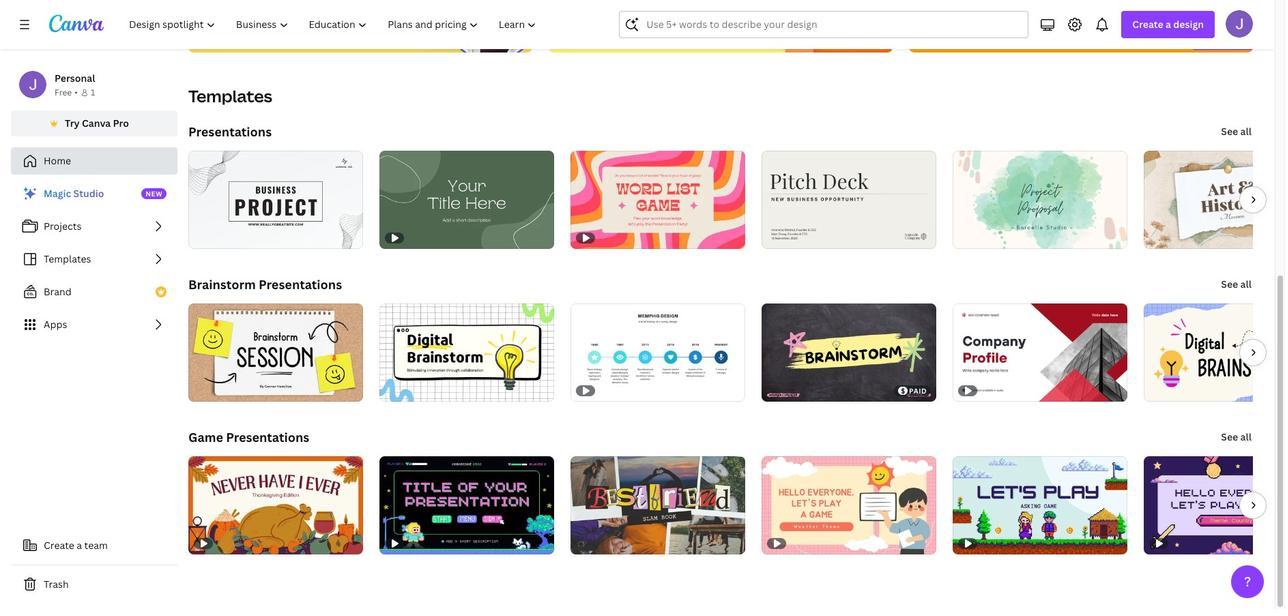 Task type: locate. For each thing, give the bounding box(es) containing it.
0 horizontal spatial create
[[44, 539, 74, 552]]

2 try now link from the left
[[909, 0, 1253, 53]]

1 horizontal spatial try now
[[920, 27, 956, 40]]

create a team
[[44, 539, 108, 552]]

1 horizontal spatial try now link
[[909, 0, 1253, 53]]

personal
[[55, 72, 95, 85]]

try
[[199, 27, 214, 40], [920, 27, 935, 40], [65, 117, 80, 130]]

0 vertical spatial all
[[1240, 125, 1252, 138]]

1
[[91, 87, 95, 98]]

create inside create a team button
[[44, 539, 74, 552]]

2 horizontal spatial try
[[920, 27, 935, 40]]

2 vertical spatial see
[[1221, 431, 1238, 444]]

2 see from the top
[[1221, 278, 1238, 291]]

now
[[216, 27, 235, 40], [937, 27, 956, 40]]

2 all from the top
[[1240, 278, 1252, 291]]

2 horizontal spatial create
[[1133, 18, 1163, 31]]

0 horizontal spatial try now link
[[188, 0, 532, 53]]

see
[[1221, 125, 1238, 138], [1221, 278, 1238, 291], [1221, 431, 1238, 444]]

1 vertical spatial templates
[[44, 253, 91, 265]]

see all for brainstorm
[[1221, 278, 1252, 291]]

1 vertical spatial a
[[77, 539, 82, 552]]

all for brainstorm
[[1240, 278, 1252, 291]]

2 vertical spatial all
[[1240, 431, 1252, 444]]

pro
[[113, 117, 129, 130]]

projects link
[[11, 213, 177, 240]]

create inside create together link
[[560, 27, 590, 40]]

a
[[1166, 18, 1171, 31], [77, 539, 82, 552]]

see all link for brainstorm
[[1220, 271, 1253, 298]]

jacob simon image
[[1226, 10, 1253, 38]]

0 horizontal spatial templates
[[44, 253, 91, 265]]

create a team button
[[11, 532, 177, 560]]

templates down projects
[[44, 253, 91, 265]]

1 vertical spatial presentations
[[259, 276, 342, 293]]

try canva pro button
[[11, 111, 177, 136]]

list containing magic studio
[[11, 180, 177, 339]]

see all
[[1221, 125, 1252, 138], [1221, 278, 1252, 291], [1221, 431, 1252, 444]]

create left together
[[560, 27, 590, 40]]

0 horizontal spatial try now
[[199, 27, 235, 40]]

apps
[[44, 318, 67, 331]]

1 see all from the top
[[1221, 125, 1252, 138]]

1 vertical spatial see
[[1221, 278, 1238, 291]]

1 vertical spatial see all link
[[1220, 271, 1253, 298]]

1 horizontal spatial create
[[560, 27, 590, 40]]

1 horizontal spatial try
[[199, 27, 214, 40]]

create for create a team
[[44, 539, 74, 552]]

team
[[84, 539, 108, 552]]

templates
[[188, 85, 272, 107], [44, 253, 91, 265]]

0 vertical spatial see
[[1221, 125, 1238, 138]]

None search field
[[619, 11, 1029, 38]]

brainstorm presentations link
[[188, 276, 342, 293]]

see all link
[[1220, 118, 1253, 145], [1220, 271, 1253, 298], [1220, 424, 1253, 451]]

all
[[1240, 125, 1252, 138], [1240, 278, 1252, 291], [1240, 431, 1252, 444]]

1 see from the top
[[1221, 125, 1238, 138]]

a left the design
[[1166, 18, 1171, 31]]

projects
[[44, 220, 82, 233]]

design
[[1173, 18, 1204, 31]]

a inside button
[[77, 539, 82, 552]]

create
[[1133, 18, 1163, 31], [560, 27, 590, 40], [44, 539, 74, 552]]

free
[[55, 87, 72, 98]]

1 horizontal spatial a
[[1166, 18, 1171, 31]]

0 horizontal spatial try
[[65, 117, 80, 130]]

presentations
[[188, 124, 272, 140], [259, 276, 342, 293], [226, 429, 309, 446]]

list
[[11, 180, 177, 339]]

see all for game
[[1221, 431, 1252, 444]]

trash
[[44, 578, 69, 591]]

create for create together
[[560, 27, 590, 40]]

1 horizontal spatial templates
[[188, 85, 272, 107]]

1 all from the top
[[1240, 125, 1252, 138]]

a left team
[[77, 539, 82, 552]]

1 vertical spatial all
[[1240, 278, 1252, 291]]

0 vertical spatial see all
[[1221, 125, 1252, 138]]

brand link
[[11, 278, 177, 306]]

2 vertical spatial see all
[[1221, 431, 1252, 444]]

create inside the create a design dropdown button
[[1133, 18, 1163, 31]]

1 vertical spatial see all
[[1221, 278, 1252, 291]]

a inside dropdown button
[[1166, 18, 1171, 31]]

paid
[[909, 386, 927, 396]]

templates up "presentations" link
[[188, 85, 272, 107]]

3 see all link from the top
[[1220, 424, 1253, 451]]

3 all from the top
[[1240, 431, 1252, 444]]

Search search field
[[647, 12, 1001, 38]]

home link
[[11, 147, 177, 175]]

0 horizontal spatial now
[[216, 27, 235, 40]]

2 vertical spatial see all link
[[1220, 424, 1253, 451]]

2 see all link from the top
[[1220, 271, 1253, 298]]

2 see all from the top
[[1221, 278, 1252, 291]]

home
[[44, 154, 71, 167]]

try now
[[199, 27, 235, 40], [920, 27, 956, 40]]

0 horizontal spatial a
[[77, 539, 82, 552]]

see for brainstorm
[[1221, 278, 1238, 291]]

3 see from the top
[[1221, 431, 1238, 444]]

magic studio
[[44, 187, 104, 200]]

create left the design
[[1133, 18, 1163, 31]]

0 vertical spatial a
[[1166, 18, 1171, 31]]

3 see all from the top
[[1221, 431, 1252, 444]]

1 horizontal spatial now
[[937, 27, 956, 40]]

create left team
[[44, 539, 74, 552]]

2 vertical spatial presentations
[[226, 429, 309, 446]]

try now link
[[188, 0, 532, 53], [909, 0, 1253, 53]]

0 vertical spatial see all link
[[1220, 118, 1253, 145]]



Task type: describe. For each thing, give the bounding box(es) containing it.
a for design
[[1166, 18, 1171, 31]]

1 now from the left
[[216, 27, 235, 40]]

brainstorm presentations
[[188, 276, 342, 293]]

templates link
[[11, 246, 177, 273]]

apps link
[[11, 311, 177, 339]]

1 see all link from the top
[[1220, 118, 1253, 145]]

presentations for game presentations
[[226, 429, 309, 446]]

0 vertical spatial presentations
[[188, 124, 272, 140]]

game presentations link
[[188, 429, 309, 446]]

see all link for game
[[1220, 424, 1253, 451]]

canva
[[82, 117, 111, 130]]

all for game
[[1240, 431, 1252, 444]]

create a design
[[1133, 18, 1204, 31]]

presentations link
[[188, 124, 272, 140]]

create a design button
[[1122, 11, 1215, 38]]

game
[[188, 429, 223, 446]]

2 now from the left
[[937, 27, 956, 40]]

1 try now from the left
[[199, 27, 235, 40]]

create together
[[560, 27, 632, 40]]

2 try now from the left
[[920, 27, 956, 40]]

brand
[[44, 285, 72, 298]]

new
[[146, 189, 163, 199]]

create for create a design
[[1133, 18, 1163, 31]]

game presentations
[[188, 429, 309, 446]]

see for game
[[1221, 431, 1238, 444]]

together
[[593, 27, 632, 40]]

presentations for brainstorm presentations
[[259, 276, 342, 293]]

try inside button
[[65, 117, 80, 130]]

free •
[[55, 87, 78, 98]]

top level navigation element
[[120, 11, 548, 38]]

studio
[[73, 187, 104, 200]]

•
[[75, 87, 78, 98]]

brainstorm
[[188, 276, 256, 293]]

0 vertical spatial templates
[[188, 85, 272, 107]]

trash link
[[11, 571, 177, 599]]

a for team
[[77, 539, 82, 552]]

try canva pro
[[65, 117, 129, 130]]

magic
[[44, 187, 71, 200]]

templates inside templates 'link'
[[44, 253, 91, 265]]

create together link
[[549, 0, 893, 53]]

1 try now link from the left
[[188, 0, 532, 53]]



Task type: vqa. For each thing, say whether or not it's contained in the screenshot.
JAMES PETERSON ICON
no



